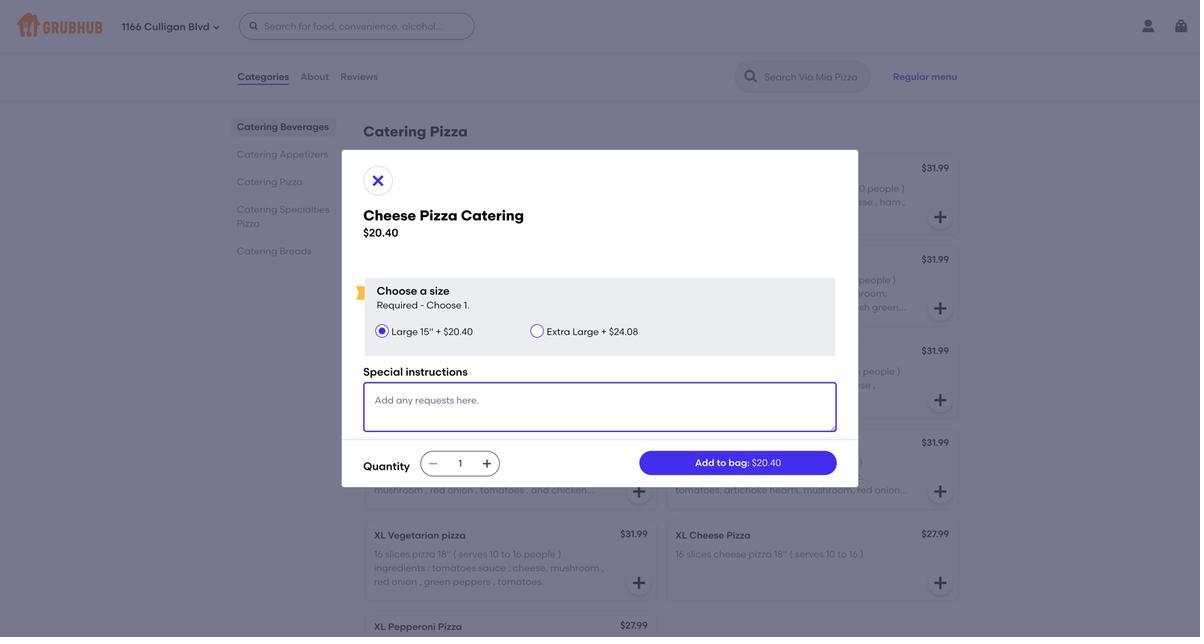 Task type: vqa. For each thing, say whether or not it's contained in the screenshot.
cheese inside 16 SLICES ITALIANA PIZZA 18'' ( SERVES 6 TO 10 PEOPLE ) INGREDIENTS : GARLIC SAUCE , CHEESE , MUSHROOM, TOMATOES ,SAUSAGE , AND TOPPED WITH FRESH GREEN ONION .
yes



Task type: describe. For each thing, give the bounding box(es) containing it.
mushroom,green
[[417, 302, 495, 313]]

to inside 16 slices pizza 18'' ( serves 10 to 16 people ) ingredients : pesto sauce , cheese . garlic, tomatoes, artichoke hearts, mushroom, red onion and chicken
[[802, 458, 812, 469]]

people inside the 16 slices combination pizza 18'' serves ( 6 to 10 people ) ingredients : tomatoes sauce , salami linguica , mushroom,green peppers black olives and sausage .
[[374, 288, 406, 300]]

sticks up 32 pepperoni sticks ( serves 20 to 24 people )
[[424, 43, 450, 55]]

to inside the 16 slices combination pizza 18'' serves ( 6 to 10 people ) ingredients : tomatoes sauce , salami linguica , mushroom,green peppers black olives and sausage .
[[558, 274, 567, 286]]

Search Via Mia Pizza search field
[[763, 71, 866, 83]]

xl for xl pepperoni blast
[[374, 347, 386, 358]]

1.
[[464, 300, 470, 311]]

catering appetizers
[[237, 149, 328, 160]]

people inside 16 slices double pepperoni with extra cheese 18'' ( serves 10 to 16 people )
[[439, 380, 471, 391]]

10 inside 16 slices hawaiian pizza  18" ( serves 6 to 10 people ) ingredients : tomatoes sauce , extra cheese , ham , pineapple .
[[856, 183, 865, 194]]

double
[[412, 366, 444, 377]]

garlic
[[690, 347, 718, 358]]

$31.99 for 16 slices double pepperoni with extra cheese 18'' ( serves 10 to 16 people )
[[620, 346, 648, 357]]

xl for xl cheese pizza
[[675, 530, 687, 542]]

pesto
[[690, 439, 720, 450]]

to inside the 16 slices spicy chicken 18'' ( serves 10 to 16 people ) ingredients : chipotle spicy sauce , cheese , mushroom , red onion , tomatoes , and chicken marinated with chipotle sauce .
[[539, 458, 548, 469]]

ingredients inside 16 slices hawaiian pizza  18" ( serves 6 to 10 people ) ingredients : tomatoes sauce , extra cheese , ham , pineapple .
[[675, 197, 727, 208]]

to inside 16 slices chicken pizza 18'' ( serves 10 to 16 people ) ingredients : garlic sauce , cilantro . cheese , mushroom , red onion and chicken .
[[840, 366, 850, 377]]

red inside 16 slices pizza 18'' ( serves 10 to 16 people ) ingredients : tomatoes sauce , cheese, mushroom , red onion , green peppers , tomatoes.
[[374, 576, 389, 588]]

sauce right input item quantity number field on the bottom left of the page
[[497, 471, 525, 483]]

tomatoes inside 16 slices pizza 18'' ( serves 10 to 16 people ) ingredients : tomatoes sauce , cheese, mushroom , red onion , green peppers , tomatoes.
[[432, 563, 476, 574]]

blvd
[[188, 21, 210, 33]]

16 slices combination pizza 18'' serves ( 6 to 10 people ) ingredients : tomatoes sauce , salami linguica , mushroom,green peppers black olives and sausage .
[[374, 274, 611, 327]]

+ for $24.08
[[601, 326, 607, 338]]

16 slices combination pizza 18'' serves ( 6 to 10 people ) ingredients : tomatoes sauce , salami linguica , mushroom,green peppers black olives and sausage . button
[[366, 246, 657, 327]]

16 slices spicy chicken 18'' ( serves 10 to 16 people ) ingredients : chipotle spicy sauce , cheese , mushroom , red onion , tomatoes , and chicken marinated with chipotle sauce .
[[374, 458, 599, 510]]

about button
[[300, 52, 330, 101]]

sticks up search icon
[[737, 43, 763, 55]]

slices for artichoke
[[687, 458, 711, 469]]

-
[[420, 300, 424, 311]]

( inside the 16 slices combination pizza 18'' serves ( 6 to 10 people ) ingredients : tomatoes sauce , salami linguica , mushroom,green peppers black olives and sausage .
[[545, 274, 548, 286]]

pizza inside catering specialties pizza
[[237, 218, 260, 229]]

italiana
[[714, 274, 748, 286]]

cheese pizza catering button
[[366, 155, 657, 235]]

pizza inside 16 slices chicken pizza 18'' ( serves 10 to 16 people ) ingredients : garlic sauce , cilantro . cheese , mushroom , red onion and chicken .
[[751, 366, 775, 377]]

cilantro
[[796, 380, 831, 391]]

16 slices hawaiian pizza  18" ( serves 6 to 10 people ) ingredients : tomatoes sauce , extra cheese , ham , pineapple .
[[675, 183, 905, 222]]

main navigation navigation
[[0, 0, 1200, 52]]

0 vertical spatial ranch
[[707, 43, 734, 55]]

black
[[538, 302, 563, 313]]

with inside the 16 slices spicy chicken 18'' ( serves 10 to 16 people ) ingredients : chipotle spicy sauce , cheese , mushroom , red onion , tomatoes , and chicken marinated with chipotle sauce .
[[425, 499, 444, 510]]

to inside 16 slices pizza 18'' ( serves 10 to 16 people ) ingredients : tomatoes sauce , cheese, mushroom , red onion , green peppers , tomatoes.
[[501, 549, 510, 561]]

serves inside 16 slices pizza 18'' ( serves 10 to 16 people ) ingredients : tomatoes sauce , cheese, mushroom , red onion , green peppers , tomatoes.
[[459, 549, 487, 561]]

slices down xl cheese pizza
[[687, 549, 711, 561]]

to inside 16 slices double pepperoni with extra cheese 18'' ( serves 10 to 16 people )
[[416, 380, 426, 391]]

16 inside 16 slices hawaiian pizza  18" ( serves 6 to 10 people ) ingredients : tomatoes sauce , extra cheese , ham , pineapple .
[[675, 183, 684, 194]]

catering breads
[[237, 246, 312, 257]]

catering specialties pizza
[[237, 204, 329, 229]]

ingredients inside 16 slices pizza 18'' ( serves 10 to 16 people ) ingredients : tomatoes sauce , cheese, mushroom , red onion , green peppers , tomatoes.
[[374, 563, 425, 574]]

reviews
[[340, 71, 378, 82]]

,sausage
[[722, 302, 763, 313]]

bacon
[[675, 43, 705, 55]]

: inside 16 slices pizza 18'' ( serves 10 to 16 people ) ingredients : tomatoes sauce , cheese, mushroom , red onion , green peppers , tomatoes.
[[427, 563, 430, 574]]

16 slices chicken pizza 18'' ( serves 10 to 16 people ) ingredients : garlic sauce , cilantro . cheese , mushroom , red onion and chicken .
[[675, 366, 900, 405]]

ingredients inside the 16 slices spicy chicken 18'' ( serves 10 to 16 people ) ingredients : chipotle spicy sauce , cheese , mushroom , red onion , tomatoes , and chicken marinated with chipotle sauce .
[[374, 471, 425, 483]]

svg image inside the main navigation navigation
[[212, 23, 220, 31]]

serves inside 16 slices hawaiian pizza  18" ( serves 6 to 10 people ) ingredients : tomatoes sauce , extra cheese , ham , pineapple .
[[806, 183, 834, 194]]

people inside 16 slices pizza 18'' ( serves 10 to 16 people ) ingredients : tomatoes sauce , cheese, mushroom , red onion , green peppers , tomatoes.
[[524, 549, 556, 561]]

32 pepperoni sticks ( serves 20 to 24 people )
[[374, 62, 576, 74]]

pesto
[[733, 471, 759, 483]]

chipotle
[[385, 439, 425, 450]]

breads
[[280, 246, 312, 257]]

add
[[695, 458, 715, 469]]

2 20 from the left
[[813, 62, 824, 74]]

about
[[300, 71, 329, 82]]

with inside 16 slices double pepperoni with extra cheese 18'' ( serves 10 to 16 people )
[[496, 366, 515, 377]]

extra large + $24.08
[[547, 326, 638, 338]]

: inside 16 slices chicken pizza 18'' ( serves 10 to 16 people ) ingredients : garlic sauce , cilantro . cheese , mushroom , red onion and chicken .
[[729, 380, 731, 391]]

xl pepperoni pizza
[[374, 622, 462, 633]]

1 horizontal spatial spicy
[[471, 471, 495, 483]]

fresh
[[848, 302, 870, 313]]

categories
[[237, 71, 289, 82]]

artichoke
[[724, 485, 767, 496]]

16 slices cheese pizza 18'' ( serves 10 to 16 )
[[675, 549, 864, 561]]

sausage
[[374, 315, 413, 327]]

regular menu
[[893, 71, 957, 82]]

pepperoni for xl pepperoni blast
[[388, 347, 436, 358]]

mushroom, inside 16 slices italiana pizza 18'' ( serves 6 to 10 people ) ingredients : garlic sauce , cheese , mushroom, tomatoes ,sausage , and topped with fresh green onion .
[[836, 288, 887, 300]]

onion inside 16 slices chicken pizza 18'' ( serves 10 to 16 people ) ingredients : garlic sauce , cilantro . cheese , mushroom , red onion and chicken .
[[749, 393, 774, 405]]

pizza inside 16 slices hawaiian pizza  18" ( serves 6 to 10 people ) ingredients : tomatoes sauce , extra cheese , ham , pineapple .
[[759, 183, 783, 194]]

: inside the 16 slices combination pizza 18'' serves ( 6 to 10 people ) ingredients : tomatoes sauce , salami linguica , mushroom,green peppers black olives and sausage .
[[467, 288, 469, 300]]

with inside 16 slices italiana pizza 18'' ( serves 6 to 10 people ) ingredients : garlic sauce , cheese , mushroom, tomatoes ,sausage , and topped with fresh green onion .
[[826, 302, 845, 313]]

culligan
[[144, 21, 186, 33]]

extra inside 16 slices double pepperoni with extra cheese 18'' ( serves 10 to 16 people )
[[517, 366, 541, 377]]

regular
[[893, 71, 929, 82]]

and inside the 16 slices spicy chicken 18'' ( serves 10 to 16 people ) ingredients : chipotle spicy sauce , cheese , mushroom , red onion , tomatoes , and chicken marinated with chipotle sauce .
[[531, 485, 549, 496]]

) inside 16 slices pizza 18'' ( serves 10 to 16 people ) ingredients : pesto sauce , cheese . garlic, tomatoes, artichoke hearts, mushroom, red onion and chicken
[[859, 458, 863, 469]]

garlic for italiana
[[733, 288, 759, 300]]

1 vertical spatial ranch
[[720, 62, 747, 74]]

catering pizza inside tab
[[237, 176, 303, 188]]

specialties
[[280, 204, 329, 215]]

$44.99
[[919, 42, 949, 54]]

combination
[[412, 274, 471, 286]]

$20.40 for pizza
[[363, 226, 398, 240]]

$31.99 for 16 slices hawaiian pizza  18" ( serves 6 to 10 people ) ingredients : tomatoes sauce , extra cheese , ham , pineapple .
[[922, 163, 949, 174]]

people inside 16 slices hawaiian pizza  18" ( serves 6 to 10 people ) ingredients : tomatoes sauce , extra cheese , ham , pineapple .
[[868, 183, 899, 194]]

catering specialties pizza tab
[[237, 202, 331, 231]]

, inside 16 slices pizza 18'' ( serves 10 to 16 people ) ingredients : pesto sauce , cheese . garlic, tomatoes, artichoke hearts, mushroom, red onion and chicken
[[791, 471, 794, 483]]

) inside 16 slices double pepperoni with extra cheese 18'' ( serves 10 to 16 people )
[[473, 380, 476, 391]]

people inside the 16 slices spicy chicken 18'' ( serves 10 to 16 people ) ingredients : chipotle spicy sauce , cheese , mushroom , red onion , tomatoes , and chicken marinated with chipotle sauce .
[[562, 458, 594, 469]]

1166
[[122, 21, 142, 33]]

cheese for cheese pizza catering
[[374, 164, 409, 175]]

1 vertical spatial chipotle
[[446, 499, 483, 510]]

sauce inside 16 slices hawaiian pizza  18" ( serves 6 to 10 people ) ingredients : tomatoes sauce , extra cheese , ham , pineapple .
[[780, 197, 807, 208]]

people inside 16 slices pizza 18'' ( serves 10 to 16 people ) ingredients : pesto sauce , cheese . garlic, tomatoes, artichoke hearts, mushroom, red onion and chicken
[[825, 458, 857, 469]]

onion inside the 16 slices spicy chicken 18'' ( serves 10 to 16 people ) ingredients : chipotle spicy sauce , cheese , mushroom , red onion , tomatoes , and chicken marinated with chipotle sauce .
[[448, 485, 473, 496]]

sticks down pepperoni sticks
[[436, 62, 462, 74]]

red inside 16 slices pizza 18'' ( serves 10 to 16 people ) ingredients : pesto sauce , cheese . garlic, tomatoes, artichoke hearts, mushroom, red onion and chicken
[[857, 485, 872, 496]]

18'' inside 16 slices pizza 18'' ( serves 10 to 16 people ) ingredients : pesto sauce , cheese . garlic, tomatoes, artichoke hearts, mushroom, red onion and chicken
[[739, 458, 752, 469]]

. inside 16 slices pizza 18'' ( serves 10 to 16 people ) ingredients : pesto sauce , cheese . garlic, tomatoes, artichoke hearts, mushroom, red onion and chicken
[[831, 471, 833, 483]]

categories button
[[237, 52, 290, 101]]

) inside 16 slices italiana pizza 18'' ( serves 6 to 10 people ) ingredients : garlic sauce , cheese , mushroom, tomatoes ,sausage , and topped with fresh green onion .
[[893, 274, 896, 286]]

$31.99 for 16 slices chicken pizza 18'' ( serves 10 to 16 people ) ingredients : garlic sauce , cilantro . cheese , mushroom , red onion and chicken .
[[922, 346, 949, 357]]

xl pesto chicken
[[675, 439, 760, 450]]

18'' inside 16 slices double pepperoni with extra cheese 18'' ( serves 10 to 16 people )
[[578, 366, 591, 377]]

catering beverages tab
[[237, 120, 331, 134]]

1 vertical spatial choose
[[426, 300, 462, 311]]

( inside 16 slices hawaiian pizza  18" ( serves 6 to 10 people ) ingredients : tomatoes sauce , extra cheese , ham , pineapple .
[[800, 183, 804, 194]]

. inside 16 slices italiana pizza 18'' ( serves 6 to 10 people ) ingredients : garlic sauce , cheese , mushroom, tomatoes ,sausage , and topped with fresh green onion .
[[703, 315, 706, 327]]

10 inside 16 slices italiana pizza 18'' ( serves 6 to 10 people ) ingredients : garlic sauce , cheese , mushroom, tomatoes ,sausage , and topped with fresh green onion .
[[847, 274, 857, 286]]

slices for mushroom
[[385, 458, 410, 469]]

pizza inside cheese pizza catering $20.40
[[420, 207, 458, 224]]

blast
[[438, 347, 461, 358]]

chicken for pizza
[[722, 439, 760, 450]]

regular menu button
[[887, 62, 963, 91]]

bag:
[[729, 458, 750, 469]]

green inside 16 slices pizza 18'' ( serves 10 to 16 people ) ingredients : tomatoes sauce , cheese, mushroom , red onion , green peppers , tomatoes.
[[424, 576, 451, 588]]

ham
[[880, 197, 901, 208]]

+ for $20.40
[[436, 326, 441, 338]]

tomatoes,
[[675, 485, 722, 496]]

16 slices italiana pizza 18'' ( serves 6 to 10 people ) ingredients : garlic sauce , cheese , mushroom, tomatoes ,sausage , and topped with fresh green onion .
[[675, 274, 899, 327]]

$31.99 for 16 slices pizza 18'' ( serves 10 to 16 people ) ingredients : pesto sauce , cheese . garlic, tomatoes, artichoke hearts, mushroom, red onion and chicken
[[922, 437, 949, 449]]

ingredients inside 16 slices chicken pizza 18'' ( serves 10 to 16 people ) ingredients : garlic sauce , cilantro . cheese , mushroom , red onion and chicken .
[[675, 380, 727, 391]]

marinated
[[374, 499, 422, 510]]

0 horizontal spatial $27.99
[[620, 620, 648, 632]]

special instructions
[[363, 365, 468, 379]]

hearts,
[[770, 485, 801, 496]]

xl cheese pizza
[[675, 530, 751, 542]]

hawaiian
[[714, 183, 757, 194]]

special
[[363, 365, 403, 379]]

choose a size required - choose 1.
[[377, 285, 470, 311]]

. inside the 16 slices spicy chicken 18'' ( serves 10 to 16 people ) ingredients : chipotle spicy sauce , cheese , mushroom , red onion , tomatoes , and chicken marinated with chipotle sauce .
[[515, 499, 518, 510]]

Special instructions text field
[[363, 382, 837, 432]]

pepperoni for xl pepperoni pizza
[[388, 622, 436, 633]]

onion inside 16 slices pizza 18'' ( serves 10 to 16 people ) ingredients : pesto sauce , cheese . garlic, tomatoes, artichoke hearts, mushroom, red onion and chicken
[[875, 485, 900, 496]]

$39.99
[[619, 42, 648, 54]]

( inside 16 slices italiana pizza 18'' ( serves 6 to 10 people ) ingredients : garlic sauce , cheese , mushroom, tomatoes ,sausage , and topped with fresh green onion .
[[791, 274, 795, 286]]

slices for tomatoes
[[687, 274, 711, 286]]

bacon ranch sticks
[[675, 43, 763, 55]]

extra
[[547, 326, 570, 338]]

16 inside the 16 slices combination pizza 18'' serves ( 6 to 10 people ) ingredients : tomatoes sauce , salami linguica , mushroom,green peppers black olives and sausage .
[[374, 274, 383, 286]]

xl vegetarian pizza
[[374, 530, 466, 542]]

$20.40 for 15"
[[444, 326, 473, 338]]

people inside 16 slices chicken pizza 18'' ( serves 10 to 16 people ) ingredients : garlic sauce , cilantro . cheese , mushroom , red onion and chicken .
[[863, 366, 895, 377]]

xl garlic chicken ( via mia chicken )
[[675, 347, 844, 358]]

reviews button
[[340, 52, 379, 101]]

serves inside 16 slices double pepperoni with extra cheese 18'' ( serves 10 to 16 people )
[[374, 380, 403, 391]]

sauce up 16 slices pizza 18'' ( serves 10 to 16 people ) ingredients : tomatoes sauce , cheese, mushroom , red onion , green peppers , tomatoes.
[[485, 499, 513, 510]]

pizza inside 16 slices italiana pizza 18'' ( serves 6 to 10 people ) ingredients : garlic sauce , cheese , mushroom, tomatoes ,sausage , and topped with fresh green onion .
[[751, 274, 774, 286]]

$31.99 for 16 slices italiana pizza 18'' ( serves 6 to 10 people ) ingredients : garlic sauce , cheese , mushroom, tomatoes ,sausage , and topped with fresh green onion .
[[922, 254, 949, 265]]

chicken for chicken
[[720, 347, 758, 358]]

instructions
[[406, 365, 468, 379]]

and inside 16 slices chicken pizza 18'' ( serves 10 to 16 people ) ingredients : garlic sauce , cilantro . cheese , mushroom , red onion and chicken .
[[777, 393, 795, 405]]

slices inside 16 slices double pepperoni with extra cheese 18'' ( serves 10 to 16 people )
[[385, 366, 410, 377]]

mushroom, inside 16 slices pizza 18'' ( serves 10 to 16 people ) ingredients : pesto sauce , cheese . garlic, tomatoes, artichoke hearts, mushroom, red onion and chicken
[[803, 485, 855, 496]]

catering breads tab
[[237, 244, 331, 258]]

0 vertical spatial choose
[[377, 285, 417, 298]]

Input item quantity number field
[[446, 452, 475, 476]]

pizza inside the 16 slices combination pizza 18'' serves ( 6 to 10 people ) ingredients : tomatoes sauce , salami linguica , mushroom,green peppers black olives and sausage .
[[473, 274, 496, 286]]

topped
[[790, 302, 824, 313]]

sauce inside 16 slices italiana pizza 18'' ( serves 6 to 10 people ) ingredients : garlic sauce , cheese , mushroom, tomatoes ,sausage , and topped with fresh green onion .
[[762, 288, 789, 300]]

olives
[[565, 302, 590, 313]]



Task type: locate. For each thing, give the bounding box(es) containing it.
catering beverages
[[237, 121, 329, 133]]

( inside the 16 slices spicy chicken 18'' ( serves 10 to 16 people ) ingredients : chipotle spicy sauce , cheese , mushroom , red onion , tomatoes , and chicken marinated with chipotle sauce .
[[491, 458, 494, 469]]

1 vertical spatial spicy
[[471, 471, 495, 483]]

1 + from the left
[[436, 326, 441, 338]]

: inside 16 slices pizza 18'' ( serves 10 to 16 people ) ingredients : pesto sauce , cheese . garlic, tomatoes, artichoke hearts, mushroom, red onion and chicken
[[729, 471, 731, 483]]

) inside 16 slices pizza 18'' ( serves 10 to 16 people ) ingredients : tomatoes sauce , cheese, mushroom , red onion , green peppers , tomatoes.
[[558, 549, 561, 561]]

0 vertical spatial garlic
[[733, 288, 759, 300]]

1 vertical spatial green
[[424, 576, 451, 588]]

slices down pesto
[[687, 458, 711, 469]]

ingredients inside 16 slices italiana pizza 18'' ( serves 6 to 10 people ) ingredients : garlic sauce , cheese , mushroom, tomatoes ,sausage , and topped with fresh green onion .
[[675, 288, 727, 300]]

slices
[[687, 183, 711, 194], [385, 274, 410, 286], [687, 274, 711, 286], [385, 366, 410, 377], [687, 366, 711, 377], [385, 458, 410, 469], [687, 458, 711, 469], [385, 549, 410, 561], [687, 549, 711, 561]]

2 vertical spatial with
[[425, 499, 444, 510]]

ingredients inside the 16 slices combination pizza 18'' serves ( 6 to 10 people ) ingredients : tomatoes sauce , salami linguica , mushroom,green peppers black olives and sausage .
[[414, 288, 465, 300]]

1 horizontal spatial 20
[[813, 62, 824, 74]]

1 horizontal spatial green
[[872, 302, 899, 313]]

1 20 from the left
[[500, 62, 511, 74]]

16 inside 16 slices italiana pizza 18'' ( serves 6 to 10 people ) ingredients : garlic sauce , cheese , mushroom, tomatoes ,sausage , and topped with fresh green onion .
[[675, 274, 684, 286]]

(
[[464, 62, 467, 74], [777, 62, 780, 74], [800, 183, 804, 194], [545, 274, 548, 286], [791, 274, 795, 286], [760, 347, 764, 358], [593, 366, 597, 377], [792, 366, 796, 377], [491, 458, 494, 469], [755, 458, 758, 469], [453, 549, 457, 561], [790, 549, 793, 561]]

red up xl vegetarian pizza
[[430, 485, 445, 496]]

tomatoes inside the 16 slices combination pizza 18'' serves ( 6 to 10 people ) ingredients : tomatoes sauce , salami linguica , mushroom,green peppers black olives and sausage .
[[472, 288, 516, 300]]

people
[[538, 62, 570, 74], [851, 62, 883, 74], [868, 183, 899, 194], [859, 274, 891, 286], [374, 288, 406, 300], [863, 366, 895, 377], [439, 380, 471, 391], [562, 458, 594, 469], [825, 458, 857, 469], [524, 549, 556, 561]]

sauce inside 16 slices pizza 18'' ( serves 10 to 16 people ) ingredients : pesto sauce , cheese . garlic, tomatoes, artichoke hearts, mushroom, red onion and chicken
[[761, 471, 789, 483]]

pizza down xl garlic chicken ( via mia chicken )
[[751, 366, 775, 377]]

sauce up 'black'
[[518, 288, 546, 300]]

ingredients up "tomatoes,"
[[675, 471, 727, 483]]

( inside 16 slices double pepperoni with extra cheese 18'' ( serves 10 to 16 people )
[[593, 366, 597, 377]]

catering appetizers tab
[[237, 147, 331, 161]]

32 for 32 pepperoni sticks ( serves 20 to 24 people )
[[374, 62, 385, 74]]

0 horizontal spatial +
[[436, 326, 441, 338]]

red down garlic,
[[857, 485, 872, 496]]

. inside 16 slices hawaiian pizza  18" ( serves 6 to 10 people ) ingredients : tomatoes sauce , extra cheese , ham , pineapple .
[[724, 210, 726, 222]]

onion
[[675, 315, 701, 327], [749, 393, 774, 405], [448, 485, 473, 496], [875, 485, 900, 496], [392, 576, 417, 588]]

pizza down xl cheese pizza
[[749, 549, 772, 561]]

mushroom, up fresh
[[836, 288, 887, 300]]

: up 1.
[[467, 288, 469, 300]]

$31.99 for 16 slices spicy chicken 18'' ( serves 10 to 16 people ) ingredients : chipotle spicy sauce , cheese , mushroom , red onion , tomatoes , and chicken marinated with chipotle sauce .
[[620, 437, 648, 449]]

1 horizontal spatial pepperoni
[[446, 366, 493, 377]]

0 horizontal spatial 32
[[374, 62, 385, 74]]

32 for 32 bacon ranch sticks ( serves 20 to 24 people )
[[675, 62, 686, 74]]

large left 15"
[[392, 326, 418, 338]]

chipotle down input item quantity number field on the bottom left of the page
[[446, 499, 483, 510]]

0 horizontal spatial 20
[[500, 62, 511, 74]]

ingredients down 'combination'
[[414, 288, 465, 300]]

sauce inside the 16 slices combination pizza 18'' serves ( 6 to 10 people ) ingredients : tomatoes sauce , salami linguica , mushroom,green peppers black olives and sausage .
[[518, 288, 546, 300]]

pepperoni down blast
[[446, 366, 493, 377]]

pizza
[[759, 183, 783, 194], [473, 274, 496, 286], [751, 366, 775, 377], [714, 458, 737, 469], [442, 530, 466, 542], [412, 549, 435, 561], [749, 549, 772, 561]]

0 vertical spatial spicy
[[412, 458, 436, 469]]

peppers inside 16 slices pizza 18'' ( serves 10 to 16 people ) ingredients : tomatoes sauce , cheese, mushroom , red onion , green peppers , tomatoes.
[[453, 576, 491, 588]]

green up xl pepperoni pizza
[[424, 576, 451, 588]]

1 horizontal spatial large
[[572, 326, 599, 338]]

2 horizontal spatial $20.40
[[752, 458, 781, 469]]

: down "hawaiian"
[[729, 197, 731, 208]]

red down vegetarian
[[374, 576, 389, 588]]

32 down pepperoni sticks
[[374, 62, 385, 74]]

tomatoes inside the 16 slices spicy chicken 18'' ( serves 10 to 16 people ) ingredients : chipotle spicy sauce , cheese , mushroom , red onion , tomatoes , and chicken marinated with chipotle sauce .
[[480, 485, 524, 496]]

onion inside 16 slices italiana pizza 18'' ( serves 6 to 10 people ) ingredients : garlic sauce , cheese , mushroom, tomatoes ,sausage , and topped with fresh green onion .
[[675, 315, 701, 327]]

slices for ,
[[687, 366, 711, 377]]

0 horizontal spatial green
[[424, 576, 451, 588]]

cheese,
[[513, 563, 548, 574]]

catering pizza up cheese pizza catering
[[363, 123, 468, 140]]

10 inside 16 slices pizza 18'' ( serves 10 to 16 people ) ingredients : tomatoes sauce , cheese, mushroom , red onion , green peppers , tomatoes.
[[490, 549, 499, 561]]

xl
[[374, 439, 383, 450]]

2 24 from the left
[[838, 62, 849, 74]]

mushroom,
[[836, 288, 887, 300], [803, 485, 855, 496]]

. inside the 16 slices combination pizza 18'' serves ( 6 to 10 people ) ingredients : tomatoes sauce , salami linguica , mushroom,green peppers black olives and sausage .
[[415, 315, 417, 327]]

mia
[[782, 347, 800, 358]]

0 horizontal spatial peppers
[[453, 576, 491, 588]]

slices inside the 16 slices combination pizza 18'' serves ( 6 to 10 people ) ingredients : tomatoes sauce , salami linguica , mushroom,green peppers black olives and sausage .
[[385, 274, 410, 286]]

cheese inside 16 slices italiana pizza 18'' ( serves 6 to 10 people ) ingredients : garlic sauce , cheese , mushroom, tomatoes ,sausage , and topped with fresh green onion .
[[796, 288, 829, 300]]

: down "xl chipotle chicken"
[[427, 471, 430, 483]]

cheese inside cheese pizza catering $20.40
[[363, 207, 416, 224]]

6 for ham
[[837, 183, 842, 194]]

2 vertical spatial mushroom
[[550, 563, 599, 574]]

serves inside 16 slices chicken pizza 18'' ( serves 10 to 16 people ) ingredients : garlic sauce , cilantro . cheese , mushroom , red onion and chicken .
[[798, 366, 826, 377]]

0 horizontal spatial 6
[[550, 274, 556, 286]]

cheese inside 16 slices pizza 18'' ( serves 10 to 16 people ) ingredients : pesto sauce , cheese . garlic, tomatoes, artichoke hearts, mushroom, red onion and chicken
[[796, 471, 829, 483]]

$20.40 inside cheese pizza catering $20.40
[[363, 226, 398, 240]]

1 horizontal spatial $20.40
[[444, 326, 473, 338]]

people inside 16 slices italiana pizza 18'' ( serves 6 to 10 people ) ingredients : garlic sauce , cheese , mushroom, tomatoes ,sausage , and topped with fresh green onion .
[[859, 274, 891, 286]]

and inside 16 slices italiana pizza 18'' ( serves 6 to 10 people ) ingredients : garlic sauce , cheese , mushroom, tomatoes ,sausage , and topped with fresh green onion .
[[770, 302, 788, 313]]

0 horizontal spatial with
[[425, 499, 444, 510]]

mushroom up 'marinated'
[[374, 485, 423, 496]]

cheese pizza catering $20.40
[[363, 207, 524, 240]]

0 vertical spatial cheese
[[374, 164, 409, 175]]

cheese inside 16 slices hawaiian pizza  18" ( serves 6 to 10 people ) ingredients : tomatoes sauce , extra cheese , ham , pineapple .
[[840, 197, 873, 208]]

sauce up tomatoes.
[[478, 563, 506, 574]]

catering inside button
[[438, 164, 479, 175]]

2 horizontal spatial with
[[826, 302, 845, 313]]

mushroom
[[675, 393, 725, 405], [374, 485, 423, 496], [550, 563, 599, 574]]

: inside the 16 slices spicy chicken 18'' ( serves 10 to 16 people ) ingredients : chipotle spicy sauce , cheese , mushroom , red onion , tomatoes , and chicken marinated with chipotle sauce .
[[427, 471, 430, 483]]

choose down size
[[426, 300, 462, 311]]

32 down bacon
[[675, 62, 686, 74]]

1 large from the left
[[392, 326, 418, 338]]

size
[[430, 285, 450, 298]]

svg image
[[1173, 18, 1189, 34], [249, 21, 259, 32], [370, 173, 386, 189], [932, 301, 949, 317], [932, 392, 949, 409], [631, 576, 647, 592], [932, 576, 949, 592]]

: inside 16 slices italiana pizza 18'' ( serves 6 to 10 people ) ingredients : garlic sauce , cheese , mushroom, tomatoes ,sausage , and topped with fresh green onion .
[[729, 288, 731, 300]]

catering inside cheese pizza catering $20.40
[[461, 207, 524, 224]]

garlic inside 16 slices italiana pizza 18'' ( serves 6 to 10 people ) ingredients : garlic sauce , cheese , mushroom, tomatoes ,sausage , and topped with fresh green onion .
[[733, 288, 759, 300]]

sauce inside 16 slices pizza 18'' ( serves 10 to 16 people ) ingredients : tomatoes sauce , cheese, mushroom , red onion , green peppers , tomatoes.
[[478, 563, 506, 574]]

pizza
[[430, 123, 468, 140], [411, 164, 435, 175], [280, 176, 303, 188], [420, 207, 458, 224], [237, 218, 260, 229], [751, 274, 774, 286], [727, 530, 751, 542], [438, 622, 462, 633]]

chicken up bag:
[[722, 439, 760, 450]]

garlic,
[[835, 471, 864, 483]]

18'' inside the 16 slices spicy chicken 18'' ( serves 10 to 16 people ) ingredients : chipotle spicy sauce , cheese , mushroom , red onion , tomatoes , and chicken marinated with chipotle sauce .
[[476, 458, 489, 469]]

0 horizontal spatial 24
[[525, 62, 536, 74]]

ingredients inside 16 slices pizza 18'' ( serves 10 to 16 people ) ingredients : pesto sauce , cheese . garlic, tomatoes, artichoke hearts, mushroom, red onion and chicken
[[675, 471, 727, 483]]

slices up pineapple
[[687, 183, 711, 194]]

0 vertical spatial extra
[[814, 197, 838, 208]]

0 vertical spatial mushroom
[[675, 393, 725, 405]]

ingredients down garlic
[[675, 380, 727, 391]]

+
[[436, 326, 441, 338], [601, 326, 607, 338]]

1 horizontal spatial 32
[[675, 62, 686, 74]]

1 vertical spatial cheese
[[363, 207, 416, 224]]

slices up "required" in the left top of the page
[[385, 274, 410, 286]]

pepperoni inside 16 slices double pepperoni with extra cheese 18'' ( serves 10 to 16 people )
[[446, 366, 493, 377]]

red
[[731, 393, 747, 405], [430, 485, 445, 496], [857, 485, 872, 496], [374, 576, 389, 588]]

ranch down "bacon ranch sticks"
[[720, 62, 747, 74]]

1 vertical spatial $20.40
[[444, 326, 473, 338]]

16
[[675, 183, 684, 194], [374, 274, 383, 286], [675, 274, 684, 286], [374, 366, 383, 377], [675, 366, 684, 377], [852, 366, 861, 377], [428, 380, 437, 391], [374, 458, 383, 469], [551, 458, 560, 469], [675, 458, 684, 469], [814, 458, 823, 469], [374, 549, 383, 561], [513, 549, 522, 561], [675, 549, 684, 561], [849, 549, 858, 561]]

,
[[810, 197, 812, 208], [875, 197, 877, 208], [903, 197, 905, 208], [548, 288, 550, 300], [792, 288, 794, 300], [831, 288, 834, 300], [413, 302, 415, 313], [765, 302, 768, 313], [792, 380, 794, 391], [873, 380, 875, 391], [727, 393, 729, 405], [527, 471, 529, 483], [567, 471, 569, 483], [791, 471, 794, 483], [425, 485, 428, 496], [475, 485, 478, 496], [526, 485, 529, 496], [508, 563, 511, 574], [602, 563, 604, 574], [419, 576, 422, 588], [493, 576, 495, 588]]

sauce down the via
[[762, 380, 789, 391]]

ingredients
[[675, 197, 727, 208], [414, 288, 465, 300], [675, 288, 727, 300], [675, 380, 727, 391], [374, 471, 425, 483], [675, 471, 727, 483], [374, 563, 425, 574]]

0 vertical spatial with
[[826, 302, 845, 313]]

chicken left the via
[[720, 347, 758, 358]]

1 garlic from the top
[[733, 288, 759, 300]]

sticks
[[424, 43, 450, 55], [737, 43, 763, 55], [436, 62, 462, 74], [749, 62, 774, 74]]

slices inside 16 slices hawaiian pizza  18" ( serves 6 to 10 people ) ingredients : tomatoes sauce , extra cheese , ham , pineapple .
[[687, 183, 711, 194]]

peppers left tomatoes.
[[453, 576, 491, 588]]

.
[[724, 210, 726, 222], [415, 315, 417, 327], [703, 315, 706, 327], [833, 380, 836, 391], [835, 393, 837, 405], [831, 471, 833, 483], [515, 499, 518, 510]]

vegetarian
[[388, 530, 439, 542]]

onion inside 16 slices pizza 18'' ( serves 10 to 16 people ) ingredients : tomatoes sauce , cheese, mushroom , red onion , green peppers , tomatoes.
[[392, 576, 417, 588]]

add to bag: $20.40
[[695, 458, 781, 469]]

1 horizontal spatial extra
[[814, 197, 838, 208]]

1 vertical spatial mushroom,
[[803, 485, 855, 496]]

xl pepperoni blast
[[374, 347, 461, 358]]

1 horizontal spatial 6
[[828, 274, 833, 286]]

: down italiana
[[729, 288, 731, 300]]

slices inside 16 slices pizza 18'' ( serves 10 to 16 people ) ingredients : tomatoes sauce , cheese, mushroom , red onion , green peppers , tomatoes.
[[385, 549, 410, 561]]

2 horizontal spatial mushroom
[[675, 393, 725, 405]]

1 vertical spatial extra
[[517, 366, 541, 377]]

1 horizontal spatial catering pizza
[[363, 123, 468, 140]]

xl
[[374, 347, 386, 358], [675, 347, 687, 358], [675, 439, 687, 450], [374, 530, 386, 542], [675, 530, 687, 542], [374, 622, 386, 633]]

pepperoni
[[387, 62, 434, 74], [446, 366, 493, 377]]

green inside 16 slices italiana pizza 18'' ( serves 6 to 10 people ) ingredients : garlic sauce , cheese , mushroom, tomatoes ,sausage , and topped with fresh green onion .
[[872, 302, 899, 313]]

$24.08
[[609, 326, 638, 338]]

: down add to bag: $20.40
[[729, 471, 731, 483]]

$31.99
[[922, 163, 949, 174], [922, 254, 949, 265], [620, 346, 648, 357], [922, 346, 949, 357], [620, 437, 648, 449], [922, 437, 949, 449], [620, 529, 648, 540]]

slices left italiana
[[687, 274, 711, 286]]

slices down garlic
[[687, 366, 711, 377]]

0 vertical spatial peppers
[[498, 302, 535, 313]]

2 32 from the left
[[675, 62, 686, 74]]

$27.99
[[922, 529, 949, 540], [620, 620, 648, 632]]

0 vertical spatial chipotle
[[432, 471, 469, 483]]

cheese pizza catering
[[374, 164, 479, 175]]

xl chipotle chicken
[[374, 439, 463, 450]]

ingredients down italiana
[[675, 288, 727, 300]]

1 vertical spatial with
[[496, 366, 515, 377]]

a
[[420, 285, 427, 298]]

chipotle down "xl chipotle chicken"
[[432, 471, 469, 483]]

catering pizza tab
[[237, 175, 331, 189]]

svg image
[[212, 23, 220, 31], [932, 69, 949, 85], [932, 209, 949, 225], [428, 459, 439, 469], [482, 459, 493, 469], [631, 484, 647, 500], [932, 484, 949, 500]]

2 garlic from the top
[[733, 380, 759, 391]]

tomatoes
[[733, 197, 777, 208], [472, 288, 516, 300], [675, 302, 720, 313], [480, 485, 524, 496], [432, 563, 476, 574]]

slices down vegetarian
[[385, 549, 410, 561]]

1 vertical spatial mushroom
[[374, 485, 423, 496]]

pizza up mushroom,green
[[473, 274, 496, 286]]

garlic for chicken
[[733, 380, 759, 391]]

catering inside catering specialties pizza
[[237, 204, 277, 215]]

pepperoni down pepperoni sticks
[[387, 62, 434, 74]]

0 vertical spatial pepperoni
[[387, 62, 434, 74]]

green right fresh
[[872, 302, 899, 313]]

ingredients down vegetarian
[[374, 563, 425, 574]]

18''
[[498, 274, 512, 286], [776, 274, 789, 286], [578, 366, 591, 377], [777, 366, 790, 377], [476, 458, 489, 469], [739, 458, 752, 469], [438, 549, 451, 561], [774, 549, 787, 561]]

peppers
[[498, 302, 535, 313], [453, 576, 491, 588]]

garlic down xl garlic chicken ( via mia chicken )
[[733, 380, 759, 391]]

xl for xl garlic chicken ( via mia chicken )
[[675, 347, 687, 358]]

0 vertical spatial pepperoni
[[374, 43, 422, 55]]

15"
[[420, 326, 433, 338]]

1 horizontal spatial $27.99
[[922, 529, 949, 540]]

1 horizontal spatial with
[[496, 366, 515, 377]]

1 vertical spatial chicken
[[722, 439, 760, 450]]

16 slices pizza 18'' ( serves 10 to 16 people ) ingredients : tomatoes sauce , cheese, mushroom , red onion , green peppers , tomatoes.
[[374, 549, 604, 588]]

1 vertical spatial peppers
[[453, 576, 491, 588]]

0 vertical spatial chicken
[[720, 347, 758, 358]]

mushroom inside 16 slices pizza 18'' ( serves 10 to 16 people ) ingredients : tomatoes sauce , cheese, mushroom , red onion , green peppers , tomatoes.
[[550, 563, 599, 574]]

pizza right vegetarian
[[442, 530, 466, 542]]

0 horizontal spatial large
[[392, 326, 418, 338]]

sauce
[[780, 197, 807, 208], [518, 288, 546, 300], [762, 288, 789, 300], [762, 380, 789, 391], [497, 471, 525, 483], [761, 471, 789, 483], [485, 499, 513, 510], [478, 563, 506, 574]]

1 horizontal spatial mushroom
[[550, 563, 599, 574]]

ingredients up 'marinated'
[[374, 471, 425, 483]]

extra
[[814, 197, 838, 208], [517, 366, 541, 377]]

sauce up hearts,
[[761, 471, 789, 483]]

10 inside 16 slices double pepperoni with extra cheese 18'' ( serves 10 to 16 people )
[[405, 380, 414, 391]]

linguica
[[374, 302, 410, 313]]

peppers left 'black'
[[498, 302, 535, 313]]

$20.40
[[363, 226, 398, 240], [444, 326, 473, 338], [752, 458, 781, 469]]

1166 culligan blvd
[[122, 21, 210, 33]]

pizza down xl pesto chicken
[[714, 458, 737, 469]]

slices inside 16 slices pizza 18'' ( serves 10 to 16 people ) ingredients : pesto sauce , cheese . garlic, tomatoes, artichoke hearts, mushroom, red onion and chicken
[[687, 458, 711, 469]]

garlic
[[733, 288, 759, 300], [733, 380, 759, 391]]

chicken inside 16 slices pizza 18'' ( serves 10 to 16 people ) ingredients : pesto sauce , cheese . garlic, tomatoes, artichoke hearts, mushroom, red onion and chicken
[[696, 499, 731, 510]]

mushroom inside 16 slices chicken pizza 18'' ( serves 10 to 16 people ) ingredients : garlic sauce , cilantro . cheese , mushroom , red onion and chicken .
[[675, 393, 725, 405]]

sauce up ,sausage
[[762, 288, 789, 300]]

1 vertical spatial pepperoni
[[388, 347, 436, 358]]

ranch up bacon on the top right of page
[[707, 43, 734, 55]]

pepperoni sticks
[[374, 43, 450, 55]]

serves inside 16 slices pizza 18'' ( serves 10 to 16 people ) ingredients : pesto sauce , cheese . garlic, tomatoes, artichoke hearts, mushroom, red onion and chicken
[[760, 458, 789, 469]]

18'' inside 16 slices chicken pizza 18'' ( serves 10 to 16 people ) ingredients : garlic sauce , cilantro . cheese , mushroom , red onion and chicken .
[[777, 366, 790, 377]]

required
[[377, 300, 418, 311]]

0 vertical spatial $27.99
[[922, 529, 949, 540]]

pineapple
[[675, 210, 722, 222]]

32 bacon ranch sticks ( serves 20 to 24 people )
[[675, 62, 888, 74]]

serves inside 16 slices italiana pizza 18'' ( serves 6 to 10 people ) ingredients : garlic sauce , cheese , mushroom, tomatoes ,sausage , and topped with fresh green onion .
[[797, 274, 826, 286]]

1 horizontal spatial peppers
[[498, 302, 535, 313]]

0 horizontal spatial spicy
[[412, 458, 436, 469]]

2 large from the left
[[572, 326, 599, 338]]

to inside 16 slices italiana pizza 18'' ( serves 6 to 10 people ) ingredients : garlic sauce , cheese , mushroom, tomatoes ,sausage , and topped with fresh green onion .
[[836, 274, 845, 286]]

salami
[[553, 288, 583, 300]]

6 for tomatoes
[[828, 274, 833, 286]]

large down 'olives'
[[572, 326, 599, 338]]

) inside the 16 slices combination pizza 18'' serves ( 6 to 10 people ) ingredients : tomatoes sauce , salami linguica , mushroom,green peppers black olives and sausage .
[[408, 288, 411, 300]]

serves inside the 16 slices combination pizza 18'' serves ( 6 to 10 people ) ingredients : tomatoes sauce , salami linguica , mushroom,green peppers black olives and sausage .
[[514, 274, 542, 286]]

and inside the 16 slices combination pizza 18'' serves ( 6 to 10 people ) ingredients : tomatoes sauce , salami linguica , mushroom,green peppers black olives and sausage .
[[593, 302, 611, 313]]

bacon
[[688, 62, 718, 74]]

sauce down 18"
[[780, 197, 807, 208]]

2 vertical spatial pepperoni
[[388, 622, 436, 633]]

garlic up ,sausage
[[733, 288, 759, 300]]

serves inside the 16 slices spicy chicken 18'' ( serves 10 to 16 people ) ingredients : chipotle spicy sauce , cheese , mushroom , red onion , tomatoes , and chicken marinated with chipotle sauce .
[[497, 458, 525, 469]]

2 + from the left
[[601, 326, 607, 338]]

1 horizontal spatial choose
[[426, 300, 462, 311]]

slices for ham
[[687, 183, 711, 194]]

search icon image
[[743, 69, 759, 85]]

serves
[[469, 62, 498, 74], [782, 62, 811, 74], [806, 183, 834, 194], [514, 274, 542, 286], [797, 274, 826, 286], [798, 366, 826, 377], [374, 380, 403, 391], [497, 458, 525, 469], [760, 458, 789, 469], [459, 549, 487, 561], [795, 549, 824, 561]]

mushroom, down garlic,
[[803, 485, 855, 496]]

2 vertical spatial cheese
[[690, 530, 724, 542]]

choose up "required" in the left top of the page
[[377, 285, 417, 298]]

slices down chipotle
[[385, 458, 410, 469]]

red up xl pesto chicken
[[731, 393, 747, 405]]

1 vertical spatial garlic
[[733, 380, 759, 391]]

slices down xl pepperoni blast
[[385, 366, 410, 377]]

pizza inside 16 slices pizza 18'' ( serves 10 to 16 people ) ingredients : pesto sauce , cheese . garlic, tomatoes, artichoke hearts, mushroom, red onion and chicken
[[714, 458, 737, 469]]

peppers inside the 16 slices combination pizza 18'' serves ( 6 to 10 people ) ingredients : tomatoes sauce , salami linguica , mushroom,green peppers black olives and sausage .
[[498, 302, 535, 313]]

20
[[500, 62, 511, 74], [813, 62, 824, 74]]

0 vertical spatial $20.40
[[363, 226, 398, 240]]

pizza inside button
[[411, 164, 435, 175]]

18"
[[785, 183, 798, 194]]

tomatoes.
[[498, 576, 544, 588]]

xl for xl vegetarian pizza
[[374, 530, 386, 542]]

1 vertical spatial pepperoni
[[446, 366, 493, 377]]

1 24 from the left
[[525, 62, 536, 74]]

catering pizza down the catering appetizers
[[237, 176, 303, 188]]

and inside 16 slices pizza 18'' ( serves 10 to 16 people ) ingredients : pesto sauce , cheese . garlic, tomatoes, artichoke hearts, mushroom, red onion and chicken
[[675, 499, 694, 510]]

1 32 from the left
[[374, 62, 385, 74]]

beverages
[[280, 121, 329, 133]]

slices inside 16 slices chicken pizza 18'' ( serves 10 to 16 people ) ingredients : garlic sauce , cilantro . cheese , mushroom , red onion and chicken .
[[687, 366, 711, 377]]

tomatoes inside 16 slices hawaiian pizza  18" ( serves 6 to 10 people ) ingredients : tomatoes sauce , extra cheese , ham , pineapple .
[[733, 197, 777, 208]]

sticks down "bacon ranch sticks"
[[749, 62, 774, 74]]

pizza inside 16 slices pizza 18'' ( serves 10 to 16 people ) ingredients : tomatoes sauce , cheese, mushroom , red onion , green peppers , tomatoes.
[[412, 549, 435, 561]]

quantity
[[363, 460, 410, 473]]

0 vertical spatial mushroom,
[[836, 288, 887, 300]]

menu
[[931, 71, 957, 82]]

mushroom up pesto
[[675, 393, 725, 405]]

catering
[[237, 121, 278, 133], [363, 123, 426, 140], [237, 149, 277, 160], [438, 164, 479, 175], [237, 176, 277, 188], [237, 204, 277, 215], [461, 207, 524, 224], [237, 246, 277, 257]]

large 15" + $20.40
[[392, 326, 473, 338]]

2 vertical spatial $20.40
[[752, 458, 781, 469]]

mushroom inside the 16 slices spicy chicken 18'' ( serves 10 to 16 people ) ingredients : chipotle spicy sauce , cheese , mushroom , red onion , tomatoes , and chicken marinated with chipotle sauce .
[[374, 485, 423, 496]]

pepperoni
[[374, 43, 422, 55], [388, 347, 436, 358], [388, 622, 436, 633]]

2 horizontal spatial 6
[[837, 183, 842, 194]]

0 horizontal spatial choose
[[377, 285, 417, 298]]

0 vertical spatial catering pizza
[[363, 123, 468, 140]]

( inside 16 slices pizza 18'' ( serves 10 to 16 people ) ingredients : pesto sauce , cheese . garlic, tomatoes, artichoke hearts, mushroom, red onion and chicken
[[755, 458, 758, 469]]

tomatoes inside 16 slices italiana pizza 18'' ( serves 6 to 10 people ) ingredients : garlic sauce , cheese , mushroom, tomatoes ,sausage , and topped with fresh green onion .
[[675, 302, 720, 313]]

red inside 16 slices chicken pizza 18'' ( serves 10 to 16 people ) ingredients : garlic sauce , cilantro . cheese , mushroom , red onion and chicken .
[[731, 393, 747, 405]]

:
[[729, 197, 731, 208], [467, 288, 469, 300], [729, 288, 731, 300], [729, 380, 731, 391], [427, 471, 430, 483], [729, 471, 731, 483], [427, 563, 430, 574]]

18'' inside 16 slices pizza 18'' ( serves 10 to 16 people ) ingredients : tomatoes sauce , cheese, mushroom , red onion , green peppers , tomatoes.
[[438, 549, 451, 561]]

pizza left 18"
[[759, 183, 783, 194]]

with
[[826, 302, 845, 313], [496, 366, 515, 377], [425, 499, 444, 510]]

1 horizontal spatial 24
[[838, 62, 849, 74]]

garlic inside 16 slices chicken pizza 18'' ( serves 10 to 16 people ) ingredients : garlic sauce , cilantro . cheese , mushroom , red onion and chicken .
[[733, 380, 759, 391]]

chicken
[[720, 347, 758, 358], [722, 439, 760, 450]]

0 horizontal spatial catering pizza
[[237, 176, 303, 188]]

16 slices pizza 18'' ( serves 10 to 16 people ) ingredients : pesto sauce , cheese . garlic, tomatoes, artichoke hearts, mushroom, red onion and chicken
[[675, 458, 900, 510]]

1 vertical spatial $27.99
[[620, 620, 648, 632]]

) inside 16 slices chicken pizza 18'' ( serves 10 to 16 people ) ingredients : garlic sauce , cilantro . cheese , mushroom , red onion and chicken .
[[897, 366, 900, 377]]

10 inside the 16 slices spicy chicken 18'' ( serves 10 to 16 people ) ingredients : chipotle spicy sauce , cheese , mushroom , red onion , tomatoes , and chicken marinated with chipotle sauce .
[[528, 458, 537, 469]]

0 horizontal spatial extra
[[517, 366, 541, 377]]

spicy
[[412, 458, 436, 469], [471, 471, 495, 483]]

0 horizontal spatial mushroom
[[374, 485, 423, 496]]

ingredients up pineapple
[[675, 197, 727, 208]]

0 horizontal spatial $20.40
[[363, 226, 398, 240]]

1 horizontal spatial +
[[601, 326, 607, 338]]

pizza down xl vegetarian pizza
[[412, 549, 435, 561]]

cheese
[[374, 164, 409, 175], [363, 207, 416, 224], [690, 530, 724, 542]]

via
[[766, 347, 780, 358]]

cheese for cheese pizza catering $20.40
[[363, 207, 416, 224]]

: down xl vegetarian pizza
[[427, 563, 430, 574]]

0 vertical spatial green
[[872, 302, 899, 313]]

0 horizontal spatial pepperoni
[[387, 62, 434, 74]]

$20.40 for to
[[752, 458, 781, 469]]

$31.99 for 16 slices pizza 18'' ( serves 10 to 16 people ) ingredients : tomatoes sauce , cheese, mushroom , red onion , green peppers , tomatoes.
[[620, 529, 648, 540]]

: down xl garlic chicken ( via mia chicken )
[[729, 380, 731, 391]]

1 vertical spatial catering pizza
[[237, 176, 303, 188]]

+ left $24.08 on the right bottom of page
[[601, 326, 607, 338]]

+ right 15"
[[436, 326, 441, 338]]

xl for xl pesto chicken
[[675, 439, 687, 450]]

mushroom right cheese,
[[550, 563, 599, 574]]

appetizers
[[280, 149, 328, 160]]

slices for onion
[[385, 549, 410, 561]]

24
[[525, 62, 536, 74], [838, 62, 849, 74]]



